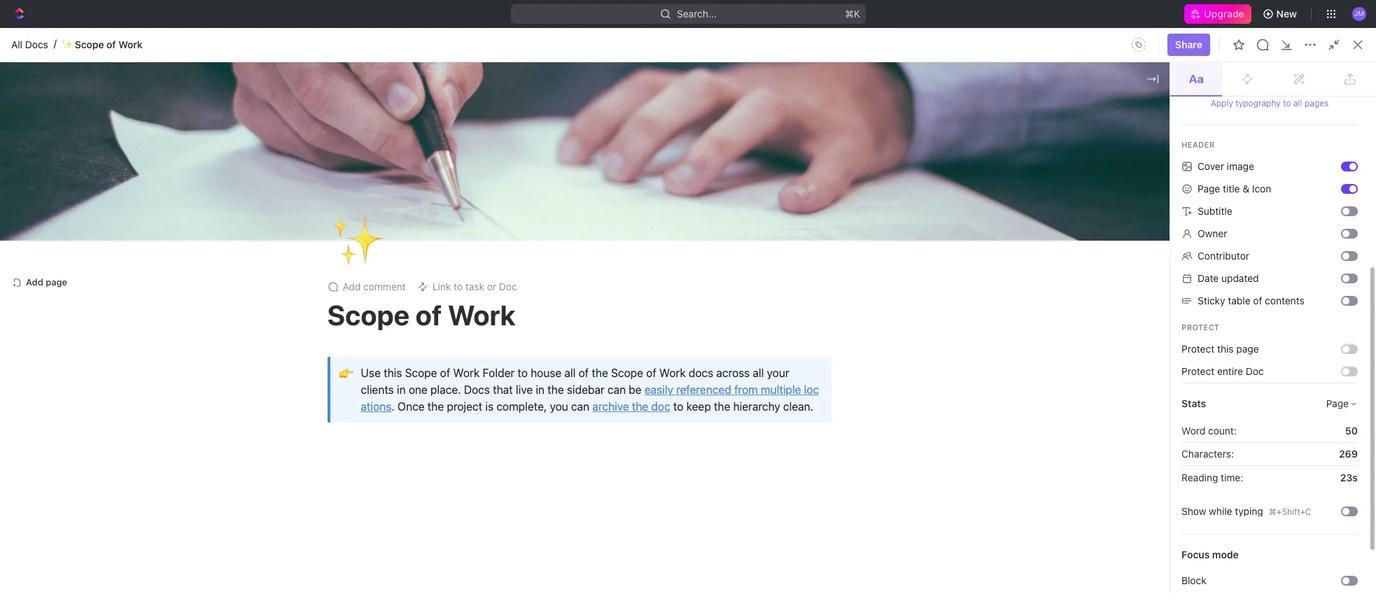 Task type: vqa. For each thing, say whether or not it's contained in the screenshot.
Project Notes
yes



Task type: describe. For each thing, give the bounding box(es) containing it.
image
[[1228, 160, 1255, 172]]

pages
[[1305, 98, 1330, 109]]

docs inside button
[[1275, 60, 1299, 71]]

browser
[[645, 32, 683, 44]]

2 vertical spatial 5
[[353, 423, 359, 435]]

the down place.
[[428, 400, 444, 413]]

your
[[767, 367, 790, 379]]

scope of work down recent
[[263, 142, 330, 154]]

scope of work inside button
[[259, 372, 327, 384]]

1 horizontal spatial page
[[1237, 343, 1260, 355]]

easily referenced from multiple loc ations link
[[361, 384, 820, 413]]

1 row from the top
[[226, 315, 1353, 341]]

client for client 1 project
[[712, 397, 738, 409]]

use this scope of work folder to house all of the scope of work docs across all your clients in one place. docs that live in the sidebar can be
[[361, 367, 793, 396]]

search
[[1241, 60, 1273, 71]]

meeting for client 1 project
[[259, 397, 297, 409]]

5 for 5 row
[[339, 297, 345, 309]]

apply
[[1211, 98, 1234, 109]]

shared
[[324, 247, 357, 258]]

2
[[741, 423, 747, 435]]

resource management inside button
[[259, 347, 366, 359]]

protect for protect this page
[[1182, 343, 1215, 355]]

sidebar
[[567, 384, 605, 396]]

row containing scope of work
[[226, 366, 1353, 391]]

house
[[531, 367, 562, 379]]

1
[[741, 397, 746, 409]]

archive
[[593, 400, 629, 413]]

typing
[[1236, 506, 1264, 518]]

see for created by me
[[1309, 118, 1324, 128]]

enable
[[612, 32, 643, 44]]

0 horizontal spatial 👥
[[244, 165, 255, 176]]

to right typography
[[1284, 98, 1292, 109]]

postsale inside postsale engagements link
[[42, 274, 81, 286]]

6 row from the top
[[226, 441, 1353, 466]]

date
[[1198, 272, 1220, 284]]

loc
[[805, 384, 820, 396]]

✨ down created
[[1002, 165, 1014, 176]]

change cover
[[764, 218, 828, 229]]

change cover button
[[756, 213, 837, 235]]

add for add page
[[26, 277, 43, 288]]

all docs link
[[11, 38, 48, 51]]

icon
[[1253, 183, 1272, 195]]

&
[[1243, 183, 1250, 195]]

by
[[1048, 117, 1061, 130]]

clients
[[361, 384, 394, 396]]

protect for protect entire doc
[[1182, 366, 1215, 377]]

👋 for created by me
[[1002, 188, 1014, 198]]

task
[[466, 281, 485, 293]]

1 vertical spatial you
[[550, 400, 569, 413]]

referenced
[[677, 384, 732, 396]]

doc
[[652, 400, 671, 413]]

cover
[[1198, 160, 1225, 172]]

page for page title & icon
[[1198, 183, 1221, 195]]

👉
[[339, 366, 354, 380]]

or
[[487, 281, 497, 293]]

11 row from the top
[[226, 567, 1353, 593]]

engagements inside row
[[754, 347, 816, 359]]

all docs
[[11, 38, 48, 50]]

link
[[433, 281, 451, 293]]

2 column header from the left
[[690, 268, 830, 291]]

✨ inside ✨ scope of work
[[62, 39, 73, 50]]

link to task or doc
[[433, 281, 517, 293]]

once
[[398, 400, 425, 413]]

8 row from the top
[[226, 492, 1353, 517]]

multiple
[[761, 384, 802, 396]]

tree inside sidebar navigation
[[6, 126, 196, 595]]

one
[[409, 384, 428, 396]]

welcome! • in agency management for recent
[[263, 187, 424, 199]]

live
[[516, 384, 533, 396]]

jm button
[[1349, 3, 1371, 25]]

5 row
[[226, 289, 1353, 317]]

protect this page
[[1182, 343, 1260, 355]]

this for protect this page
[[1218, 343, 1234, 355]]

search docs button
[[1221, 55, 1307, 77]]

team space link
[[34, 150, 193, 172]]

private
[[369, 247, 401, 258]]

. once the project is complete, you can archive the doc to keep the hierarchy clean.
[[392, 400, 814, 413]]

easily
[[645, 384, 674, 396]]

23s
[[1341, 472, 1359, 484]]

header
[[1182, 140, 1215, 149]]

welcome! for created by me
[[1022, 187, 1067, 199]]

reading time:
[[1182, 472, 1244, 484]]

docs inside use this scope of work folder to house all of the scope of work docs across all your clients in one place. docs that live in the sidebar can be
[[464, 384, 490, 396]]

Search by name... text field
[[1130, 240, 1307, 261]]

• for recent
[[311, 187, 315, 199]]

clean.
[[784, 400, 814, 413]]

tab list containing shared
[[243, 240, 578, 268]]

projects
[[42, 179, 79, 190]]

postsale engagements inside row
[[712, 347, 816, 359]]

created by me
[[1002, 117, 1079, 130]]

recent
[[244, 117, 281, 130]]

⌘+shift+c
[[1270, 507, 1312, 517]]

⌘k
[[845, 8, 860, 20]]

resource inside button
[[259, 347, 303, 359]]

count:
[[1209, 425, 1237, 437]]

cover
[[803, 218, 828, 229]]

title
[[1224, 183, 1241, 195]]

projects link
[[42, 174, 157, 196]]

page button
[[1327, 398, 1359, 410]]

entire
[[1218, 366, 1244, 377]]

0 vertical spatial you
[[555, 32, 572, 44]]

3 column header from the left
[[830, 268, 992, 291]]

agency for created by me
[[1087, 187, 1121, 199]]

cover image
[[1198, 160, 1255, 172]]

new button
[[1258, 3, 1306, 25]]

9 row from the top
[[226, 517, 1353, 542]]

✨ up add comment at the top left of page
[[330, 206, 386, 272]]

dropdown menu image
[[1128, 34, 1151, 56]]

row containing resource management
[[226, 340, 1353, 366]]

spaces
[[11, 109, 41, 120]]

to right the doc
[[674, 400, 684, 413]]

add page
[[26, 277, 67, 288]]

search docs
[[1241, 60, 1299, 71]]

characters:
[[1182, 448, 1235, 460]]

from
[[735, 384, 758, 396]]

0 vertical spatial resource
[[1022, 142, 1064, 154]]

while
[[1210, 506, 1233, 518]]

project for client 2 project
[[750, 423, 782, 435]]

1 horizontal spatial doc
[[1246, 366, 1265, 377]]

sharing
[[1225, 273, 1255, 284]]

enable
[[758, 32, 789, 44]]

the down be
[[632, 400, 649, 413]]

to inside dropdown button
[[454, 281, 463, 293]]

269
[[1340, 448, 1359, 460]]

scope inside button
[[259, 372, 288, 384]]

hide
[[796, 32, 817, 44]]

scope of work button
[[244, 366, 681, 391]]

minutes for client 2 project
[[299, 423, 336, 435]]

new for new
[[1277, 8, 1298, 20]]

folder
[[483, 367, 515, 379]]

minutes for client 1 project
[[299, 397, 336, 409]]

see for recent
[[550, 118, 565, 128]]

this for use this scope of work folder to house all of the scope of work docs across all your clients in one place. docs that live in the sidebar can be
[[384, 367, 402, 379]]

5 row from the top
[[226, 415, 1353, 443]]

see all button for created by me
[[1303, 115, 1341, 132]]



Task type: locate. For each thing, give the bounding box(es) containing it.
1 see from the left
[[550, 118, 565, 128]]

engagements inside tree
[[84, 274, 146, 286]]

1 welcome! from the left
[[263, 187, 308, 199]]

5 down add comment at the top left of page
[[339, 297, 345, 309]]

protect entire doc
[[1182, 366, 1265, 377]]

this up protect entire doc
[[1218, 343, 1234, 355]]

meeting minutes for client 1 project
[[259, 397, 336, 409]]

0 horizontal spatial this
[[384, 367, 402, 379]]

reposition button
[[689, 213, 756, 235]]

you right do
[[555, 32, 572, 44]]

1 vertical spatial page
[[1327, 398, 1350, 410]]

1 horizontal spatial favorites
[[623, 117, 671, 130]]

1 vertical spatial protect
[[1182, 343, 1215, 355]]

2 see from the left
[[1309, 118, 1324, 128]]

all
[[1294, 98, 1303, 109], [568, 118, 577, 128], [1326, 118, 1336, 128], [565, 367, 576, 379], [753, 367, 764, 379]]

contributor
[[1198, 250, 1250, 262]]

0 horizontal spatial page
[[1198, 183, 1221, 195]]

0 vertical spatial protect
[[1182, 323, 1220, 332]]

✨
[[62, 39, 73, 50], [244, 143, 255, 153], [1002, 165, 1014, 176], [330, 206, 386, 272]]

0 horizontal spatial see all
[[550, 118, 577, 128]]

0 horizontal spatial agency
[[328, 187, 362, 199]]

tab list
[[243, 240, 578, 268]]

scope of work down link
[[327, 298, 516, 331]]

project right the 2
[[750, 423, 782, 435]]

client left 1 on the right of the page
[[712, 397, 738, 409]]

1 client from the top
[[712, 397, 738, 409]]

page up 50
[[1327, 398, 1350, 410]]

engagements up your
[[754, 347, 816, 359]]

2 👋 from the left
[[1002, 188, 1014, 198]]

2 meeting from the top
[[259, 423, 297, 435]]

2 vertical spatial protect
[[1182, 366, 1215, 377]]

is
[[486, 400, 494, 413]]

show
[[1182, 506, 1207, 518]]

be
[[629, 384, 642, 396]]

date updated
[[1198, 272, 1260, 284]]

2 vertical spatial this
[[384, 367, 402, 379]]

2 vertical spatial resource management
[[259, 347, 366, 359]]

0 horizontal spatial new
[[1277, 8, 1298, 20]]

project right 1 on the right of the page
[[748, 397, 780, 409]]

see all for recent
[[550, 118, 577, 128]]

1 vertical spatial project
[[748, 397, 780, 409]]

1 horizontal spatial see
[[1309, 118, 1324, 128]]

cell
[[226, 290, 242, 315], [690, 290, 830, 315], [830, 290, 992, 315], [992, 290, 1104, 315], [1104, 290, 1217, 315], [226, 315, 242, 340], [690, 315, 830, 340], [830, 315, 992, 340], [992, 315, 1104, 340], [1104, 315, 1217, 340], [1329, 315, 1353, 340], [226, 340, 242, 366], [992, 340, 1104, 366], [1104, 340, 1217, 366], [226, 366, 242, 391], [992, 366, 1104, 391], [1104, 366, 1217, 391], [226, 391, 242, 416], [992, 391, 1104, 416], [1104, 391, 1217, 416], [1217, 391, 1329, 416], [226, 416, 242, 441], [992, 416, 1104, 441], [1104, 416, 1217, 441], [226, 441, 242, 466], [242, 441, 690, 466], [690, 441, 830, 466], [830, 441, 992, 466], [992, 441, 1104, 466], [1104, 441, 1217, 466], [226, 466, 242, 492], [242, 466, 690, 492], [690, 466, 830, 492], [830, 466, 992, 492], [992, 466, 1104, 492], [1104, 466, 1217, 492], [226, 492, 242, 517], [242, 492, 690, 517], [690, 492, 830, 517], [830, 492, 992, 517], [992, 492, 1104, 517], [1104, 492, 1217, 517], [226, 517, 242, 542], [242, 517, 690, 542], [690, 517, 830, 542], [830, 517, 992, 542], [992, 517, 1104, 542], [1104, 517, 1217, 542], [226, 542, 242, 567], [242, 542, 690, 567], [690, 542, 830, 567], [830, 542, 992, 567], [992, 542, 1104, 567], [1104, 542, 1217, 567], [1329, 542, 1353, 567], [226, 567, 242, 593], [242, 567, 690, 593], [690, 567, 830, 593], [830, 567, 992, 593], [992, 567, 1104, 593], [1104, 567, 1217, 593], [1217, 567, 1329, 593]]

👋 for recent
[[244, 188, 255, 198]]

0 vertical spatial doc
[[1345, 60, 1363, 71]]

1 vertical spatial meeting minutes
[[259, 423, 336, 435]]

1 • from the left
[[311, 187, 315, 199]]

work inside scope of work button
[[303, 372, 327, 384]]

docs up recent
[[235, 60, 258, 71]]

👥 down created
[[1002, 143, 1014, 153]]

the up sidebar
[[592, 367, 609, 379]]

client left the 2
[[712, 423, 738, 435]]

2 welcome! • in agency management from the left
[[1022, 187, 1183, 199]]

doc right or
[[499, 281, 517, 293]]

scope of work down 'by'
[[1022, 165, 1089, 176]]

1 vertical spatial resource management
[[263, 165, 367, 176]]

meeting minutes for client 2 project
[[259, 423, 336, 435]]

across
[[717, 367, 750, 379]]

meeting minutes
[[259, 397, 336, 409], [259, 423, 336, 435]]

0 vertical spatial resource management
[[1022, 142, 1126, 154]]

doc inside dropdown button
[[499, 281, 517, 293]]

this right hide
[[820, 32, 837, 44]]

hierarchy
[[734, 400, 781, 413]]

doc
[[1345, 60, 1363, 71], [499, 281, 517, 293], [1246, 366, 1265, 377]]

4 row from the top
[[226, 390, 1353, 418]]

1 horizontal spatial 👥
[[1002, 143, 1014, 153]]

0 vertical spatial client
[[712, 397, 738, 409]]

2 minutes from the top
[[299, 423, 336, 435]]

new for new doc
[[1321, 60, 1342, 71]]

0 horizontal spatial can
[[571, 400, 590, 413]]

agency for recent
[[328, 187, 362, 199]]

mode
[[1213, 549, 1239, 561]]

scope of work
[[263, 142, 330, 154], [1022, 165, 1089, 176], [327, 298, 516, 331], [259, 372, 327, 384]]

new
[[1277, 8, 1298, 20], [1321, 60, 1342, 71]]

5 left 'ations'
[[353, 397, 359, 409]]

protect for protect
[[1182, 323, 1220, 332]]

10 row from the top
[[226, 542, 1353, 567]]

contents
[[1266, 295, 1305, 307]]

protect down protect this page
[[1182, 366, 1215, 377]]

1 vertical spatial new
[[1321, 60, 1342, 71]]

0 horizontal spatial postsale engagements
[[42, 274, 146, 286]]

0 vertical spatial minutes
[[299, 397, 336, 409]]

2 see all from the left
[[1309, 118, 1336, 128]]

1 vertical spatial favorites
[[623, 117, 671, 130]]

scope of work left 👉
[[259, 372, 327, 384]]

1 horizontal spatial can
[[608, 384, 626, 396]]

2 agency from the left
[[1087, 187, 1121, 199]]

do you want to enable browser notifications? enable hide this
[[540, 32, 837, 44]]

✨ scope of work
[[62, 38, 143, 50]]

welcome! for recent
[[263, 187, 308, 199]]

0 vertical spatial 5
[[339, 297, 345, 309]]

in
[[318, 187, 326, 199], [1077, 187, 1085, 199], [397, 384, 406, 396], [536, 384, 545, 396]]

docs right all
[[25, 38, 48, 50]]

client for client 2 project
[[712, 423, 738, 435]]

welcome! • in agency management for created by me
[[1022, 187, 1183, 199]]

doc inside button
[[1345, 60, 1363, 71]]

✨ down recent
[[244, 143, 255, 153]]

1 horizontal spatial engagements
[[754, 347, 816, 359]]

1 vertical spatial page
[[1237, 343, 1260, 355]]

0 vertical spatial page
[[1198, 183, 1221, 195]]

protect
[[1182, 323, 1220, 332], [1182, 343, 1215, 355], [1182, 366, 1215, 377]]

1 horizontal spatial agency
[[1087, 187, 1121, 199]]

doc down jm dropdown button
[[1345, 60, 1363, 71]]

1 horizontal spatial welcome!
[[1022, 187, 1067, 199]]

1 horizontal spatial welcome! • in agency management
[[1022, 187, 1183, 199]]

2 meeting minutes from the top
[[259, 423, 336, 435]]

sidebar navigation
[[0, 49, 209, 595]]

welcome!
[[263, 187, 308, 199], [1022, 187, 1067, 199]]

new up pages
[[1321, 60, 1342, 71]]

can inside use this scope of work folder to house all of the scope of work docs across all your clients in one place. docs that live in the sidebar can be
[[608, 384, 626, 396]]

change cover button
[[756, 213, 837, 235]]

2 horizontal spatial doc
[[1345, 60, 1363, 71]]

client
[[712, 397, 738, 409], [712, 423, 738, 435]]

0 horizontal spatial see all button
[[544, 115, 582, 132]]

can down sidebar
[[571, 400, 590, 413]]

1 horizontal spatial see all button
[[1303, 115, 1341, 132]]

2 • from the left
[[1070, 187, 1074, 199]]

0 horizontal spatial welcome! • in agency management
[[263, 187, 424, 199]]

shared button
[[320, 240, 360, 268]]

0 vertical spatial favorites
[[11, 85, 48, 96]]

project left notes
[[643, 142, 675, 154]]

1 horizontal spatial new
[[1321, 60, 1342, 71]]

0 vertical spatial this
[[820, 32, 837, 44]]

1 vertical spatial postsale engagements
[[712, 347, 816, 359]]

1 👋 from the left
[[244, 188, 255, 198]]

this right use on the bottom left of page
[[384, 367, 402, 379]]

see all
[[550, 118, 577, 128], [1309, 118, 1336, 128]]

stats
[[1182, 398, 1207, 410]]

subtitle
[[1198, 205, 1233, 217]]

1 horizontal spatial postsale engagements
[[712, 347, 816, 359]]

2 vertical spatial project
[[750, 423, 782, 435]]

keep
[[687, 400, 711, 413]]

3 protect from the top
[[1182, 366, 1215, 377]]

0 vertical spatial new
[[1277, 8, 1298, 20]]

5 button
[[244, 289, 681, 317]]

apply typography to all pages
[[1211, 98, 1330, 109]]

to up live
[[518, 367, 528, 379]]

0 horizontal spatial 👋
[[244, 188, 255, 198]]

1 welcome! • in agency management from the left
[[263, 187, 424, 199]]

1 horizontal spatial see all
[[1309, 118, 1336, 128]]

sticky table of contents
[[1198, 295, 1305, 307]]

• for created by me
[[1070, 187, 1074, 199]]

favorites inside button
[[11, 85, 48, 96]]

can up the archive
[[608, 384, 626, 396]]

link to task or doc button
[[412, 277, 523, 297]]

resource
[[1022, 142, 1064, 154], [263, 165, 306, 176], [259, 347, 303, 359]]

1 vertical spatial 👥
[[244, 165, 255, 176]]

1 see all button from the left
[[544, 115, 582, 132]]

.
[[392, 400, 395, 413]]

postsale engagements link
[[42, 269, 157, 291]]

add for add comment
[[343, 281, 361, 293]]

the left 1 on the right of the page
[[714, 400, 731, 413]]

1 see all from the left
[[550, 118, 577, 128]]

can
[[608, 384, 626, 396], [571, 400, 590, 413]]

0 horizontal spatial add
[[26, 277, 43, 288]]

reading
[[1182, 472, 1219, 484]]

0 horizontal spatial •
[[311, 187, 315, 199]]

2 vertical spatial doc
[[1246, 366, 1265, 377]]

5 down 👉
[[353, 423, 359, 435]]

scope
[[75, 38, 104, 50], [263, 142, 292, 154], [1022, 165, 1051, 176], [327, 298, 410, 331], [405, 367, 437, 379], [611, 367, 644, 379], [259, 372, 288, 384]]

docs up project
[[464, 384, 490, 396]]

👥 down recent
[[244, 165, 255, 176]]

add
[[26, 277, 43, 288], [343, 281, 361, 293]]

1 horizontal spatial •
[[1070, 187, 1074, 199]]

protect up protect entire doc
[[1182, 343, 1215, 355]]

notes
[[677, 142, 704, 154]]

2 protect from the top
[[1182, 343, 1215, 355]]

time:
[[1222, 472, 1244, 484]]

2 welcome! from the left
[[1022, 187, 1067, 199]]

see all for created by me
[[1309, 118, 1336, 128]]

1 vertical spatial doc
[[499, 281, 517, 293]]

private button
[[366, 240, 405, 268]]

use
[[361, 367, 381, 379]]

0 vertical spatial postsale
[[42, 274, 81, 286]]

sharing row
[[226, 268, 1353, 291]]

project
[[447, 400, 483, 413]]

1 vertical spatial postsale
[[712, 347, 752, 359]]

you
[[555, 32, 572, 44], [550, 400, 569, 413]]

new doc button
[[1313, 55, 1371, 77]]

0 vertical spatial 👥
[[1002, 143, 1014, 153]]

1 vertical spatial can
[[571, 400, 590, 413]]

to right link
[[454, 281, 463, 293]]

1 meeting minutes from the top
[[259, 397, 336, 409]]

postsale engagements inside tree
[[42, 274, 146, 286]]

5 for 8th row from the bottom of the page
[[353, 397, 359, 409]]

to inside use this scope of work folder to house all of the scope of work docs across all your clients in one place. docs that live in the sidebar can be
[[518, 367, 528, 379]]

focus
[[1182, 549, 1210, 561]]

favorites button
[[6, 83, 54, 99]]

place.
[[431, 384, 461, 396]]

updated
[[1222, 272, 1260, 284]]

jm
[[1355, 9, 1365, 18]]

0 vertical spatial page
[[46, 277, 67, 288]]

see
[[550, 118, 565, 128], [1309, 118, 1324, 128]]

user group image
[[14, 157, 25, 165]]

0 horizontal spatial engagements
[[84, 274, 146, 286]]

easily referenced from multiple loc ations
[[361, 384, 820, 413]]

owner
[[1198, 228, 1228, 240]]

2 see all button from the left
[[1303, 115, 1341, 132]]

1 horizontal spatial postsale
[[712, 347, 752, 359]]

of inside button
[[291, 372, 300, 384]]

0 vertical spatial meeting
[[259, 397, 297, 409]]

1 horizontal spatial 👋
[[1002, 188, 1014, 198]]

0 vertical spatial project
[[643, 142, 675, 154]]

doc right 'entire'
[[1246, 366, 1265, 377]]

0 vertical spatial meeting minutes
[[259, 397, 336, 409]]

1 minutes from the top
[[299, 397, 336, 409]]

2 client from the top
[[712, 423, 738, 435]]

7 row from the top
[[226, 466, 1353, 492]]

project notes link
[[617, 137, 962, 160]]

tree
[[6, 126, 196, 595]]

resource management button
[[244, 341, 681, 366]]

you down use this scope of work folder to house all of the scope of work docs across all your clients in one place. docs that live in the sidebar can be
[[550, 400, 569, 413]]

2 vertical spatial resource
[[259, 347, 303, 359]]

change
[[764, 218, 800, 229]]

want
[[575, 32, 597, 44]]

favorites up spaces
[[11, 85, 48, 96]]

row
[[226, 315, 1353, 341], [226, 340, 1353, 366], [226, 366, 1353, 391], [226, 390, 1353, 418], [226, 415, 1353, 443], [226, 441, 1353, 466], [226, 466, 1353, 492], [226, 492, 1353, 517], [226, 517, 1353, 542], [226, 542, 1353, 567], [226, 567, 1353, 593]]

page title & icon
[[1198, 183, 1272, 195]]

1 vertical spatial minutes
[[299, 423, 336, 435]]

engagements right add page
[[84, 274, 146, 286]]

see all button for recent
[[544, 115, 582, 132]]

docs right search
[[1275, 60, 1299, 71]]

new up search docs
[[1277, 8, 1298, 20]]

show while typing ⌘+shift+c
[[1182, 506, 1312, 518]]

1 vertical spatial resource
[[263, 165, 306, 176]]

3 row from the top
[[226, 366, 1353, 391]]

resource management
[[1022, 142, 1126, 154], [263, 165, 367, 176], [259, 347, 366, 359]]

this inside use this scope of work folder to house all of the scope of work docs across all your clients in one place. docs that live in the sidebar can be
[[384, 367, 402, 379]]

protect down 'sticky'
[[1182, 323, 1220, 332]]

to right want
[[600, 32, 609, 44]]

4 column header from the left
[[992, 268, 1104, 291]]

project for client 1 project
[[748, 397, 780, 409]]

1 vertical spatial engagements
[[754, 347, 816, 359]]

1 vertical spatial meeting
[[259, 423, 297, 435]]

to
[[600, 32, 609, 44], [1284, 98, 1292, 109], [454, 281, 463, 293], [518, 367, 528, 379], [674, 400, 684, 413]]

meeting for client 2 project
[[259, 423, 297, 435]]

reposition
[[698, 218, 747, 229]]

0 horizontal spatial page
[[46, 277, 67, 288]]

table
[[226, 268, 1353, 593]]

2 row from the top
[[226, 340, 1353, 366]]

1 vertical spatial 5
[[353, 397, 359, 409]]

favorites up project notes
[[623, 117, 671, 130]]

archive the doc link
[[593, 400, 671, 413]]

0 vertical spatial can
[[608, 384, 626, 396]]

engagements
[[84, 274, 146, 286], [754, 347, 816, 359]]

1 horizontal spatial add
[[343, 281, 361, 293]]

0 horizontal spatial see
[[550, 118, 565, 128]]

word
[[1182, 425, 1206, 437]]

minutes
[[299, 397, 336, 409], [299, 423, 336, 435]]

50
[[1346, 425, 1359, 437]]

the down house
[[548, 384, 564, 396]]

management inside button
[[305, 347, 366, 359]]

1 vertical spatial this
[[1218, 343, 1234, 355]]

1 meeting from the top
[[259, 397, 297, 409]]

0 horizontal spatial doc
[[499, 281, 517, 293]]

postsale engagements
[[42, 274, 146, 286], [712, 347, 816, 359]]

0 vertical spatial postsale engagements
[[42, 274, 146, 286]]

page down cover
[[1198, 183, 1221, 195]]

✨ right all docs link
[[62, 39, 73, 50]]

0 horizontal spatial favorites
[[11, 85, 48, 96]]

that
[[493, 384, 513, 396]]

1 agency from the left
[[328, 187, 362, 199]]

5 inside button
[[339, 297, 345, 309]]

tree containing team space
[[6, 126, 196, 595]]

1 horizontal spatial page
[[1327, 398, 1350, 410]]

0 horizontal spatial postsale
[[42, 274, 81, 286]]

docs
[[689, 367, 714, 379]]

1 protect from the top
[[1182, 323, 1220, 332]]

upgrade
[[1205, 8, 1245, 20]]

0 vertical spatial engagements
[[84, 274, 146, 286]]

page for page
[[1327, 398, 1350, 410]]

0 horizontal spatial welcome!
[[263, 187, 308, 199]]

2 horizontal spatial this
[[1218, 343, 1234, 355]]

1 horizontal spatial this
[[820, 32, 837, 44]]

complete,
[[497, 400, 547, 413]]

column header
[[226, 268, 242, 291], [690, 268, 830, 291], [830, 268, 992, 291], [992, 268, 1104, 291]]

1 vertical spatial client
[[712, 423, 738, 435]]

1 column header from the left
[[226, 268, 242, 291]]

all
[[11, 38, 22, 50]]

created
[[1002, 117, 1045, 130]]

table containing 5
[[226, 268, 1353, 593]]



